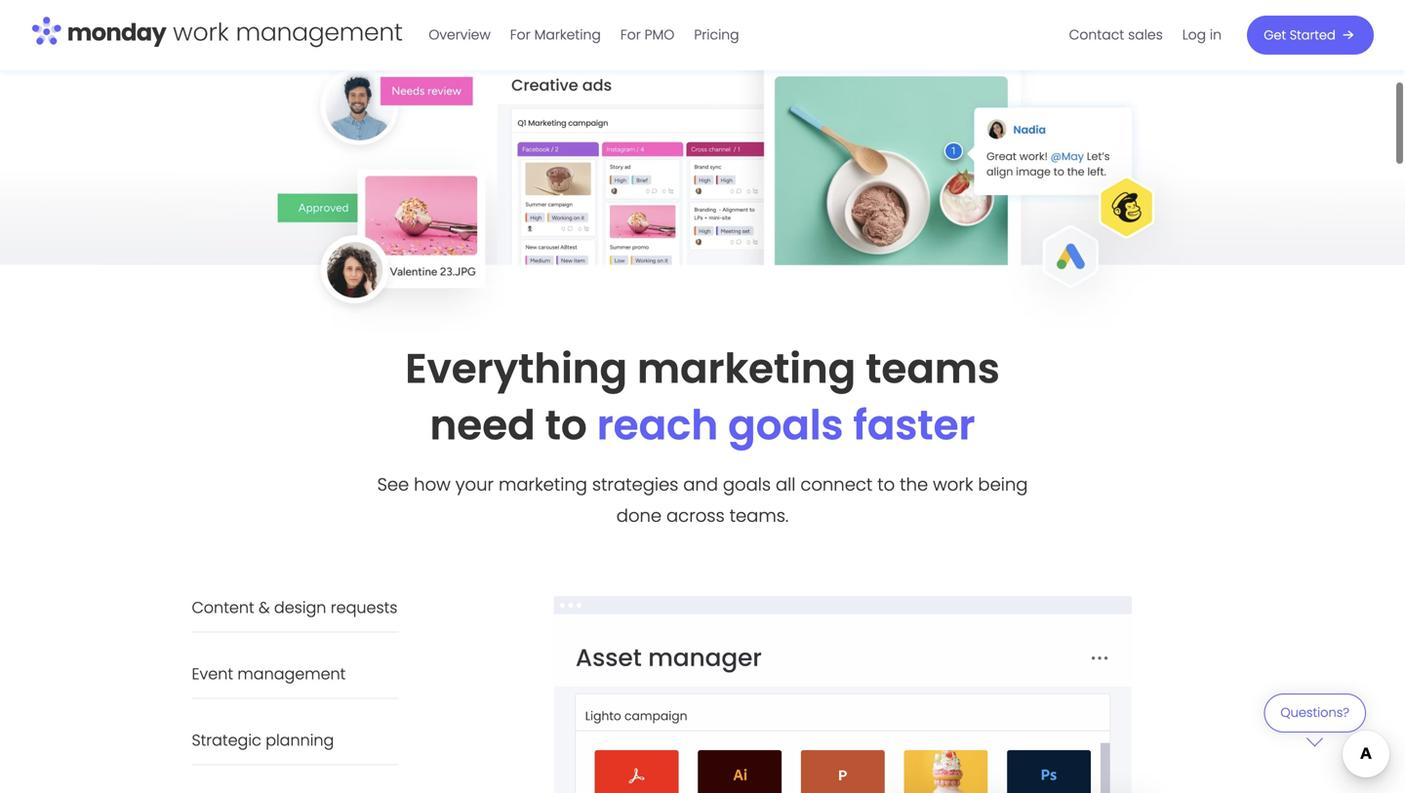 Task type: describe. For each thing, give the bounding box(es) containing it.
contact sales
[[1070, 25, 1164, 44]]

to inside see how your marketing strategies and goals all connect to the work being done across teams.
[[878, 472, 896, 497]]

teams.
[[730, 504, 789, 529]]

content & design requests button
[[192, 597, 399, 619]]

the
[[900, 472, 929, 497]]

everything marketing teams need to
[[405, 340, 1000, 454]]

&
[[259, 597, 270, 619]]

work
[[933, 472, 974, 497]]

marketing inside see how your marketing strategies and goals all connect to the work being done across teams.
[[499, 472, 588, 497]]

design
[[274, 597, 327, 619]]

for marketing
[[510, 25, 601, 44]]

digital asset management image
[[499, 567, 1187, 794]]

management
[[238, 663, 346, 685]]

reach
[[597, 397, 719, 454]]

in
[[1211, 25, 1222, 44]]

to inside everything marketing teams need to
[[545, 397, 587, 454]]

started
[[1290, 26, 1336, 44]]

reach goals faster
[[597, 397, 976, 454]]

see how your marketing strategies and goals all connect to the work being done across teams.
[[377, 472, 1028, 529]]

strategic
[[192, 730, 261, 752]]

teams
[[866, 340, 1000, 397]]

log
[[1183, 25, 1207, 44]]

goals inside see how your marketing strategies and goals all connect to the work being done across teams.
[[723, 472, 771, 497]]

see
[[377, 472, 409, 497]]

monday.com work management image
[[31, 13, 404, 54]]

pricing link
[[685, 19, 749, 51]]

event management button
[[192, 663, 399, 685]]

marketing inside everything marketing teams need to
[[638, 340, 856, 397]]

questions?
[[1281, 704, 1350, 722]]

faster
[[854, 397, 976, 454]]

strategic planning
[[192, 730, 334, 752]]

list containing contact sales
[[1060, 0, 1232, 70]]

overview link
[[419, 19, 501, 51]]

requests
[[331, 597, 398, 619]]

marketing
[[535, 25, 601, 44]]



Task type: vqa. For each thing, say whether or not it's contained in the screenshot.
marketing inside Everything marketing teams need to
yes



Task type: locate. For each thing, give the bounding box(es) containing it.
pricing
[[694, 25, 740, 44]]

for left pmo
[[621, 25, 641, 44]]

1 vertical spatial to
[[878, 472, 896, 497]]

1 vertical spatial marketing
[[499, 472, 588, 497]]

contact sales link
[[1060, 19, 1173, 51]]

content & design requests
[[192, 597, 398, 619]]

everything
[[405, 340, 628, 397]]

and
[[684, 472, 719, 497]]

get started
[[1265, 26, 1336, 44]]

to right need
[[545, 397, 587, 454]]

need
[[430, 397, 536, 454]]

for marketing link
[[501, 19, 611, 51]]

0 horizontal spatial for
[[510, 25, 531, 44]]

1 horizontal spatial to
[[878, 472, 896, 497]]

across
[[667, 504, 725, 529]]

0 vertical spatial marketing
[[638, 340, 856, 397]]

to
[[545, 397, 587, 454], [878, 472, 896, 497]]

to left the
[[878, 472, 896, 497]]

how
[[414, 472, 451, 497]]

all
[[776, 472, 796, 497]]

goals up all
[[728, 397, 844, 454]]

goals up teams.
[[723, 472, 771, 497]]

your
[[456, 472, 494, 497]]

log in link
[[1173, 19, 1232, 51]]

connect
[[801, 472, 873, 497]]

get
[[1265, 26, 1287, 44]]

list
[[1060, 0, 1232, 70]]

goals
[[728, 397, 844, 454], [723, 472, 771, 497]]

done
[[617, 504, 662, 529]]

planning
[[266, 730, 334, 752]]

1 for from the left
[[510, 25, 531, 44]]

0 horizontal spatial marketing
[[499, 472, 588, 497]]

for pmo link
[[611, 19, 685, 51]]

questions? button
[[1265, 694, 1367, 747]]

0 vertical spatial to
[[545, 397, 587, 454]]

1 horizontal spatial for
[[621, 25, 641, 44]]

for
[[510, 25, 531, 44], [621, 25, 641, 44]]

event management
[[192, 663, 346, 685]]

contact
[[1070, 25, 1125, 44]]

sales
[[1129, 25, 1164, 44]]

strategic planning button
[[192, 730, 399, 752]]

for for for pmo
[[621, 25, 641, 44]]

log in
[[1183, 25, 1222, 44]]

0 vertical spatial goals
[[728, 397, 844, 454]]

get started button
[[1248, 16, 1375, 55]]

marketing
[[638, 340, 856, 397], [499, 472, 588, 497]]

1 vertical spatial goals
[[723, 472, 771, 497]]

pmo
[[645, 25, 675, 44]]

for for for marketing
[[510, 25, 531, 44]]

event
[[192, 663, 233, 685]]

being
[[979, 472, 1028, 497]]

2 for from the left
[[621, 25, 641, 44]]

overview
[[429, 25, 491, 44]]

content
[[192, 597, 254, 619]]

main element
[[419, 0, 1375, 70]]

1 horizontal spatial marketing
[[638, 340, 856, 397]]

for pmo
[[621, 25, 675, 44]]

strategies
[[592, 472, 679, 497]]

0 horizontal spatial to
[[545, 397, 587, 454]]

for left marketing
[[510, 25, 531, 44]]



